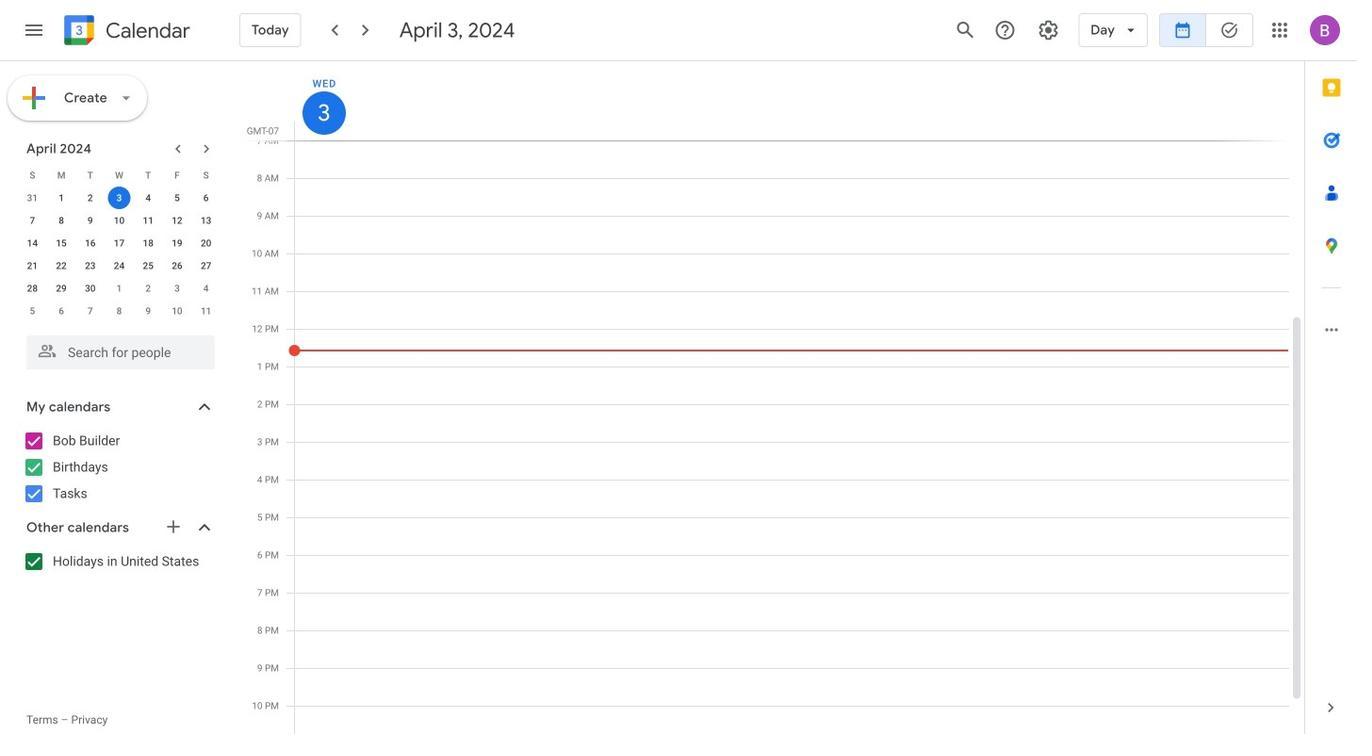Task type: describe. For each thing, give the bounding box(es) containing it.
may 3 element
[[166, 277, 188, 300]]

6 element
[[195, 187, 217, 209]]

cell inside april 2024 grid
[[105, 187, 134, 209]]

19 element
[[166, 232, 188, 255]]

26 element
[[166, 255, 188, 277]]

5 element
[[166, 187, 188, 209]]

5 row from the top
[[18, 255, 221, 277]]

2 element
[[79, 187, 102, 209]]

may 2 element
[[137, 277, 160, 300]]

settings menu image
[[1037, 19, 1060, 41]]

8 element
[[50, 209, 73, 232]]

10 element
[[108, 209, 131, 232]]

may 9 element
[[137, 300, 160, 322]]

main drawer image
[[23, 19, 45, 41]]

7 element
[[21, 209, 44, 232]]

20 element
[[195, 232, 217, 255]]

1 row from the top
[[18, 164, 221, 187]]

29 element
[[50, 277, 73, 300]]

may 11 element
[[195, 300, 217, 322]]

22 element
[[50, 255, 73, 277]]

16 element
[[79, 232, 102, 255]]

my calendars list
[[4, 426, 234, 509]]

heading inside calendar element
[[102, 19, 190, 42]]

wednesday, april 3, today element
[[303, 91, 346, 135]]

may 1 element
[[108, 277, 131, 300]]

9 element
[[79, 209, 102, 232]]

may 10 element
[[166, 300, 188, 322]]

march 31 element
[[21, 187, 44, 209]]



Task type: vqa. For each thing, say whether or not it's contained in the screenshot.
May 11 element
yes



Task type: locate. For each thing, give the bounding box(es) containing it.
18 element
[[137, 232, 160, 255]]

24 element
[[108, 255, 131, 277]]

6 row from the top
[[18, 277, 221, 300]]

Search for people text field
[[38, 336, 204, 370]]

27 element
[[195, 255, 217, 277]]

may 8 element
[[108, 300, 131, 322]]

28 element
[[21, 277, 44, 300]]

15 element
[[50, 232, 73, 255]]

1 element
[[50, 187, 73, 209]]

30 element
[[79, 277, 102, 300]]

13 element
[[195, 209, 217, 232]]

11 element
[[137, 209, 160, 232]]

cell
[[105, 187, 134, 209]]

12 element
[[166, 209, 188, 232]]

column header
[[294, 61, 1290, 140]]

may 5 element
[[21, 300, 44, 322]]

4 element
[[137, 187, 160, 209]]

7 row from the top
[[18, 300, 221, 322]]

17 element
[[108, 232, 131, 255]]

3, today element
[[108, 187, 131, 209]]

23 element
[[79, 255, 102, 277]]

grid
[[241, 61, 1305, 734]]

14 element
[[21, 232, 44, 255]]

add other calendars image
[[164, 518, 183, 536]]

heading
[[102, 19, 190, 42]]

row group
[[18, 187, 221, 322]]

2 row from the top
[[18, 187, 221, 209]]

row
[[18, 164, 221, 187], [18, 187, 221, 209], [18, 209, 221, 232], [18, 232, 221, 255], [18, 255, 221, 277], [18, 277, 221, 300], [18, 300, 221, 322]]

25 element
[[137, 255, 160, 277]]

may 6 element
[[50, 300, 73, 322]]

calendar element
[[60, 11, 190, 53]]

tab list
[[1306, 61, 1358, 682]]

None search field
[[0, 328, 234, 370]]

april 2024 grid
[[18, 164, 221, 322]]

4 row from the top
[[18, 232, 221, 255]]

21 element
[[21, 255, 44, 277]]

may 7 element
[[79, 300, 102, 322]]

3 row from the top
[[18, 209, 221, 232]]

may 4 element
[[195, 277, 217, 300]]



